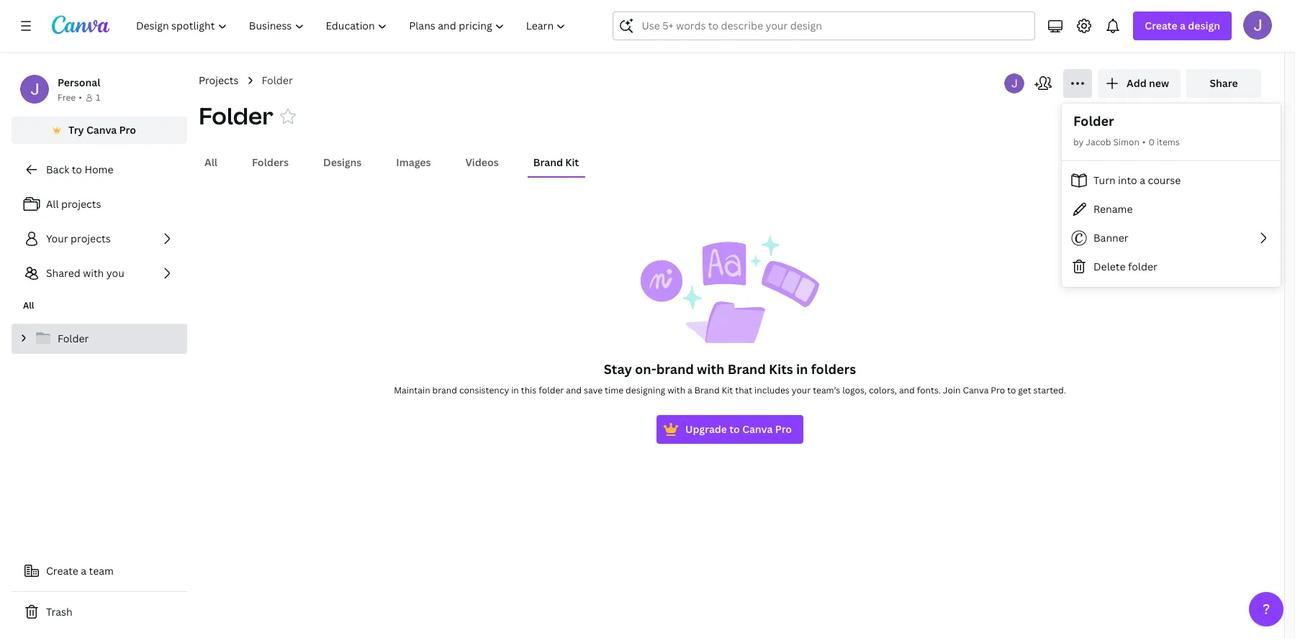 Task type: describe. For each thing, give the bounding box(es) containing it.
upgrade to canva pro
[[686, 423, 792, 436]]

create for create a team
[[46, 565, 78, 578]]

try canva pro
[[68, 123, 136, 137]]

maintain
[[394, 385, 430, 397]]

0 horizontal spatial folder link
[[12, 324, 187, 354]]

videos
[[466, 156, 499, 169]]

simon
[[1114, 136, 1140, 148]]

free
[[58, 91, 76, 104]]

join
[[943, 385, 961, 397]]

add
[[1127, 76, 1147, 90]]

2 horizontal spatial brand
[[728, 361, 766, 378]]

images
[[396, 156, 431, 169]]

trash link
[[12, 598, 187, 627]]

turn into a course button
[[1062, 166, 1281, 195]]

projects
[[199, 73, 239, 87]]

create a team
[[46, 565, 114, 578]]

turn
[[1094, 173, 1116, 187]]

by jacob simon
[[1074, 136, 1140, 148]]

back to home link
[[12, 156, 187, 184]]

1 horizontal spatial brand
[[657, 361, 694, 378]]

folder down shared
[[58, 332, 89, 346]]

kits
[[769, 361, 793, 378]]

folders
[[811, 361, 856, 378]]

to for back to home
[[72, 163, 82, 176]]

kit inside the 'stay on-brand with brand kits in folders maintain brand consistency in this folder and save time designing with a brand kit that includes your team's logos, colors, and fonts. join canva pro to get started.'
[[722, 385, 733, 397]]

your projects
[[46, 232, 111, 246]]

folders
[[252, 156, 289, 169]]

folder inside the 'stay on-brand with brand kits in folders maintain brand consistency in this folder and save time designing with a brand kit that includes your team's logos, colors, and fonts. join canva pro to get started.'
[[539, 385, 564, 397]]

save
[[584, 385, 603, 397]]

back to home
[[46, 163, 113, 176]]

shared with you
[[46, 266, 124, 280]]

banner button
[[1062, 224, 1281, 253]]

1 and from the left
[[566, 385, 582, 397]]

0 vertical spatial folder link
[[262, 73, 293, 89]]

your projects link
[[12, 225, 187, 254]]

rename button
[[1062, 195, 1281, 224]]

time
[[605, 385, 624, 397]]

designs
[[323, 156, 362, 169]]

folders button
[[246, 149, 295, 176]]

new
[[1149, 76, 1170, 90]]

all button
[[199, 149, 223, 176]]

share button
[[1187, 69, 1262, 98]]

free •
[[58, 91, 82, 104]]

create a team button
[[12, 557, 187, 586]]

stay on-brand with brand kits in folders maintain brand consistency in this folder and save time designing with a brand kit that includes your team's logos, colors, and fonts. join canva pro to get started.
[[394, 361, 1066, 397]]

brand kit button
[[528, 149, 585, 176]]

list containing all projects
[[12, 190, 187, 288]]

jacob
[[1086, 136, 1112, 148]]

turn into a course
[[1094, 173, 1181, 187]]

create a design
[[1145, 19, 1221, 32]]

folder button
[[199, 100, 273, 132]]

delete
[[1094, 260, 1126, 274]]

items
[[1157, 136, 1180, 148]]

rename
[[1094, 202, 1133, 216]]

team's
[[813, 385, 841, 397]]

your
[[792, 385, 811, 397]]

1
[[96, 91, 100, 104]]

a inside button
[[1140, 173, 1146, 187]]

stay
[[604, 361, 632, 378]]

•
[[79, 91, 82, 104]]

try
[[68, 123, 84, 137]]

fonts.
[[917, 385, 941, 397]]

to for upgrade to canva pro
[[730, 423, 740, 436]]

this
[[521, 385, 537, 397]]

get
[[1019, 385, 1032, 397]]

a inside dropdown button
[[1180, 19, 1186, 32]]

your
[[46, 232, 68, 246]]

0 horizontal spatial all
[[23, 300, 34, 312]]



Task type: vqa. For each thing, say whether or not it's contained in the screenshot.
Social Media
no



Task type: locate. For each thing, give the bounding box(es) containing it.
logos,
[[843, 385, 867, 397]]

1 vertical spatial create
[[46, 565, 78, 578]]

pro up back to home link
[[119, 123, 136, 137]]

folder
[[262, 73, 293, 87], [199, 100, 273, 131], [1074, 112, 1115, 130], [58, 332, 89, 346]]

consistency
[[459, 385, 509, 397]]

videos button
[[460, 149, 505, 176]]

create left team
[[46, 565, 78, 578]]

jacob simon image
[[1244, 11, 1273, 40]]

None search field
[[613, 12, 1036, 40]]

2 horizontal spatial pro
[[991, 385, 1006, 397]]

create inside button
[[46, 565, 78, 578]]

a inside button
[[81, 565, 87, 578]]

projects for all projects
[[61, 197, 101, 211]]

canva
[[86, 123, 117, 137], [963, 385, 989, 397], [743, 423, 773, 436]]

in left this
[[511, 385, 519, 397]]

folder link down shared with you link
[[12, 324, 187, 354]]

0 horizontal spatial create
[[46, 565, 78, 578]]

canva inside the 'stay on-brand with brand kits in folders maintain brand consistency in this folder and save time designing with a brand kit that includes your team's logos, colors, and fonts. join canva pro to get started.'
[[963, 385, 989, 397]]

add new button
[[1098, 69, 1181, 98]]

upgrade to canva pro button
[[657, 416, 804, 444]]

brand right videos
[[533, 156, 563, 169]]

kit
[[566, 156, 579, 169], [722, 385, 733, 397]]

top level navigation element
[[127, 12, 579, 40]]

to
[[72, 163, 82, 176], [1008, 385, 1016, 397], [730, 423, 740, 436]]

1 horizontal spatial folder
[[1128, 260, 1158, 274]]

1 vertical spatial folder link
[[12, 324, 187, 354]]

0 vertical spatial with
[[83, 266, 104, 280]]

all projects link
[[12, 190, 187, 219]]

2 vertical spatial with
[[668, 385, 686, 397]]

brand left that
[[695, 385, 720, 397]]

projects right your
[[71, 232, 111, 246]]

0 horizontal spatial to
[[72, 163, 82, 176]]

you
[[106, 266, 124, 280]]

a
[[1180, 19, 1186, 32], [1140, 173, 1146, 187], [688, 385, 693, 397], [81, 565, 87, 578]]

all for all projects
[[46, 197, 59, 211]]

1 horizontal spatial to
[[730, 423, 740, 436]]

1 horizontal spatial in
[[796, 361, 808, 378]]

to right upgrade
[[730, 423, 740, 436]]

folder up folder button
[[262, 73, 293, 87]]

personal
[[58, 76, 100, 89]]

pro left the get
[[991, 385, 1006, 397]]

1 vertical spatial folder
[[539, 385, 564, 397]]

2 vertical spatial to
[[730, 423, 740, 436]]

1 vertical spatial projects
[[71, 232, 111, 246]]

folder
[[1128, 260, 1158, 274], [539, 385, 564, 397]]

folder inside button
[[1128, 260, 1158, 274]]

1 horizontal spatial folder link
[[262, 73, 293, 89]]

into
[[1118, 173, 1138, 187]]

folder link up folder button
[[262, 73, 293, 89]]

0 horizontal spatial folder
[[539, 385, 564, 397]]

0 vertical spatial folder
[[1128, 260, 1158, 274]]

2 vertical spatial brand
[[695, 385, 720, 397]]

colors,
[[869, 385, 897, 397]]

1 horizontal spatial pro
[[775, 423, 792, 436]]

try canva pro button
[[12, 117, 187, 144]]

a inside the 'stay on-brand with brand kits in folders maintain brand consistency in this folder and save time designing with a brand kit that includes your team's logos, colors, and fonts. join canva pro to get started.'
[[688, 385, 693, 397]]

1 horizontal spatial with
[[668, 385, 686, 397]]

1 horizontal spatial kit
[[722, 385, 733, 397]]

designing
[[626, 385, 666, 397]]

brand up that
[[728, 361, 766, 378]]

create a design button
[[1134, 12, 1232, 40]]

2 vertical spatial all
[[23, 300, 34, 312]]

delete folder
[[1094, 260, 1158, 274]]

designs button
[[318, 149, 368, 176]]

create inside dropdown button
[[1145, 19, 1178, 32]]

2 vertical spatial pro
[[775, 423, 792, 436]]

folder link
[[262, 73, 293, 89], [12, 324, 187, 354]]

0 vertical spatial create
[[1145, 19, 1178, 32]]

brand right 'maintain' at the bottom left of page
[[432, 385, 457, 397]]

0 horizontal spatial brand
[[432, 385, 457, 397]]

projects link
[[199, 73, 239, 89]]

pro down "includes" at the bottom of page
[[775, 423, 792, 436]]

2 horizontal spatial with
[[697, 361, 725, 378]]

projects for your projects
[[71, 232, 111, 246]]

canva right join
[[963, 385, 989, 397]]

0 horizontal spatial pro
[[119, 123, 136, 137]]

1 horizontal spatial brand
[[695, 385, 720, 397]]

and left fonts.
[[899, 385, 915, 397]]

0 horizontal spatial and
[[566, 385, 582, 397]]

0 vertical spatial brand
[[657, 361, 694, 378]]

design
[[1189, 19, 1221, 32]]

1 vertical spatial brand
[[728, 361, 766, 378]]

canva down that
[[743, 423, 773, 436]]

all
[[205, 156, 218, 169], [46, 197, 59, 211], [23, 300, 34, 312]]

2 horizontal spatial canva
[[963, 385, 989, 397]]

all for all button
[[205, 156, 218, 169]]

to inside the 'stay on-brand with brand kits in folders maintain brand consistency in this folder and save time designing with a brand kit that includes your team's logos, colors, and fonts. join canva pro to get started.'
[[1008, 385, 1016, 397]]

0 horizontal spatial canva
[[86, 123, 117, 137]]

0 vertical spatial in
[[796, 361, 808, 378]]

1 horizontal spatial create
[[1145, 19, 1178, 32]]

to right 'back'
[[72, 163, 82, 176]]

pro
[[119, 123, 136, 137], [991, 385, 1006, 397], [775, 423, 792, 436]]

0 vertical spatial to
[[72, 163, 82, 176]]

a left team
[[81, 565, 87, 578]]

add new
[[1127, 76, 1170, 90]]

back
[[46, 163, 69, 176]]

canva right "try"
[[86, 123, 117, 137]]

to inside button
[[730, 423, 740, 436]]

0 items
[[1149, 136, 1180, 148]]

0 horizontal spatial kit
[[566, 156, 579, 169]]

1 horizontal spatial and
[[899, 385, 915, 397]]

1 vertical spatial with
[[697, 361, 725, 378]]

1 vertical spatial pro
[[991, 385, 1006, 397]]

0
[[1149, 136, 1155, 148]]

by
[[1074, 136, 1084, 148]]

course
[[1148, 173, 1181, 187]]

0 vertical spatial projects
[[61, 197, 101, 211]]

shared
[[46, 266, 80, 280]]

1 vertical spatial canva
[[963, 385, 989, 397]]

brand up designing
[[657, 361, 694, 378]]

0 vertical spatial brand
[[533, 156, 563, 169]]

create left design
[[1145, 19, 1178, 32]]

1 horizontal spatial canva
[[743, 423, 773, 436]]

a left design
[[1180, 19, 1186, 32]]

1 vertical spatial all
[[46, 197, 59, 211]]

0 horizontal spatial brand
[[533, 156, 563, 169]]

0 vertical spatial all
[[205, 156, 218, 169]]

trash
[[46, 606, 72, 619]]

team
[[89, 565, 114, 578]]

with
[[83, 266, 104, 280], [697, 361, 725, 378], [668, 385, 686, 397]]

a right into
[[1140, 173, 1146, 187]]

banner
[[1094, 231, 1129, 245]]

share
[[1210, 76, 1238, 90]]

and
[[566, 385, 582, 397], [899, 385, 915, 397]]

create for create a design
[[1145, 19, 1178, 32]]

brand inside button
[[533, 156, 563, 169]]

1 vertical spatial brand
[[432, 385, 457, 397]]

0 vertical spatial pro
[[119, 123, 136, 137]]

all inside button
[[205, 156, 218, 169]]

0 horizontal spatial with
[[83, 266, 104, 280]]

upgrade
[[686, 423, 727, 436]]

with up upgrade
[[697, 361, 725, 378]]

includes
[[755, 385, 790, 397]]

images button
[[391, 149, 437, 176]]

in right kits
[[796, 361, 808, 378]]

brand
[[657, 361, 694, 378], [432, 385, 457, 397]]

projects down back to home
[[61, 197, 101, 211]]

pro inside the 'stay on-brand with brand kits in folders maintain brand consistency in this folder and save time designing with a brand kit that includes your team's logos, colors, and fonts. join canva pro to get started.'
[[991, 385, 1006, 397]]

Search search field
[[642, 12, 1007, 40]]

0 vertical spatial canva
[[86, 123, 117, 137]]

started.
[[1034, 385, 1066, 397]]

1 horizontal spatial all
[[46, 197, 59, 211]]

0 vertical spatial kit
[[566, 156, 579, 169]]

a up upgrade
[[688, 385, 693, 397]]

2 horizontal spatial all
[[205, 156, 218, 169]]

all projects
[[46, 197, 101, 211]]

delete folder button
[[1062, 253, 1281, 282]]

folder right this
[[539, 385, 564, 397]]

folder up jacob
[[1074, 112, 1115, 130]]

to left the get
[[1008, 385, 1016, 397]]

on-
[[635, 361, 657, 378]]

1 vertical spatial to
[[1008, 385, 1016, 397]]

with right designing
[[668, 385, 686, 397]]

brand kit
[[533, 156, 579, 169]]

that
[[735, 385, 753, 397]]

list
[[12, 190, 187, 288]]

with left the you
[[83, 266, 104, 280]]

and left save at the left of the page
[[566, 385, 582, 397]]

shared with you link
[[12, 259, 187, 288]]

1 vertical spatial in
[[511, 385, 519, 397]]

2 horizontal spatial to
[[1008, 385, 1016, 397]]

0 horizontal spatial in
[[511, 385, 519, 397]]

home
[[85, 163, 113, 176]]

2 and from the left
[[899, 385, 915, 397]]

2 vertical spatial canva
[[743, 423, 773, 436]]

folder right delete
[[1128, 260, 1158, 274]]

create
[[1145, 19, 1178, 32], [46, 565, 78, 578]]

folder down projects link
[[199, 100, 273, 131]]

projects
[[61, 197, 101, 211], [71, 232, 111, 246]]

kit inside button
[[566, 156, 579, 169]]

1 vertical spatial kit
[[722, 385, 733, 397]]



